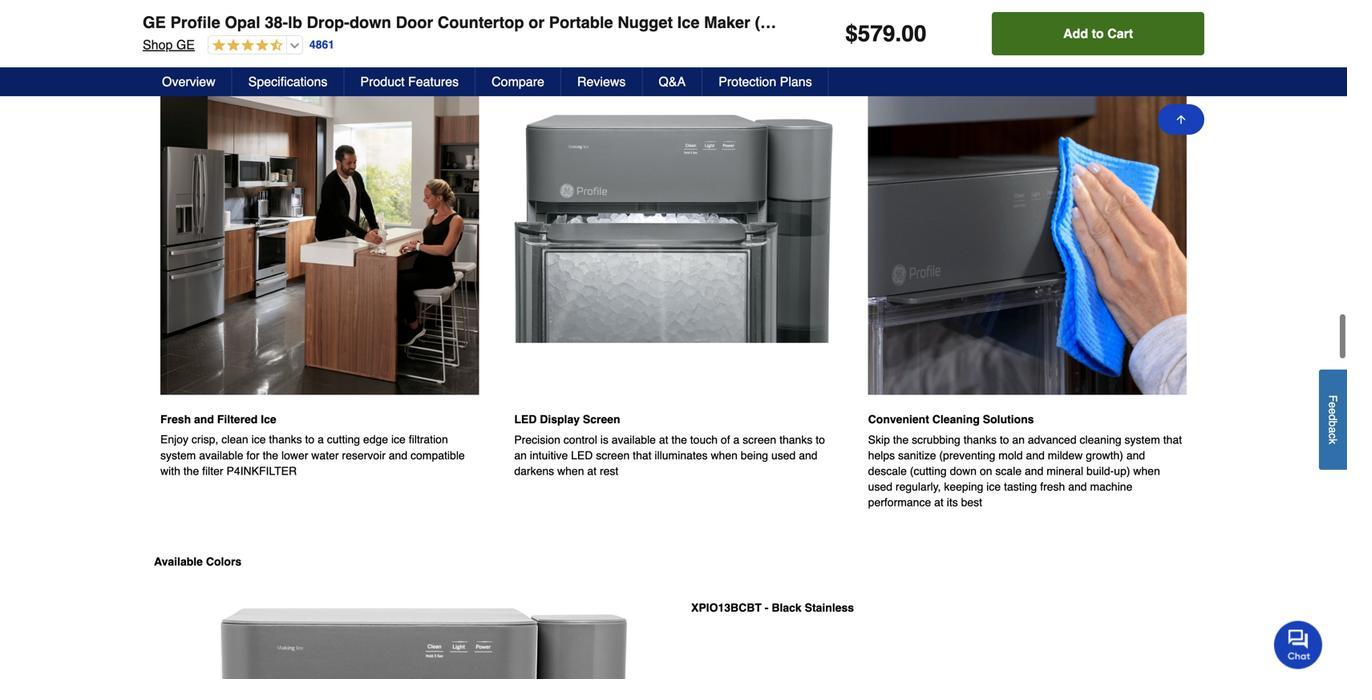 Task type: vqa. For each thing, say whether or not it's contained in the screenshot.
an within LED Display Screen Precision control is available at the touch of a screen thanks to an intuitive LED screen that illuminates when being used and darkens when at rest
yes



Task type: describe. For each thing, give the bounding box(es) containing it.
shop
[[143, 37, 173, 52]]

best
[[961, 496, 982, 509]]

(stainless
[[755, 13, 831, 32]]

used inside led display screen precision control is available at the touch of a screen thanks to an intuitive led screen that illuminates when being used and darkens when at rest
[[771, 449, 796, 462]]

1 e from the top
[[1327, 402, 1340, 408]]

1 horizontal spatial ge
[[176, 37, 195, 52]]

xpio13bcbt
[[691, 601, 762, 614]]

and inside led display screen precision control is available at the touch of a screen thanks to an intuitive led screen that illuminates when being used and darkens when at rest
[[799, 449, 818, 462]]

and up the tasting
[[1025, 465, 1044, 477]]

the inside convenient cleaning solutions skip the scrubbing thanks to an advanced cleaning system that helps sanitize (preventing mold and mildew growth) and descale (cutting down on scale and mineral build-up) when used regularly, keeping ice tasting fresh and machine performance at its best
[[893, 433, 909, 446]]

xpio13bcbt - black stainless
[[691, 601, 854, 614]]

plans
[[780, 74, 812, 89]]

an inside led display screen precision control is available at the touch of a screen thanks to an intuitive led screen that illuminates when being used and darkens when at rest
[[514, 449, 527, 462]]

drop-
[[307, 13, 349, 32]]

with
[[160, 465, 180, 477]]

maker
[[704, 13, 750, 32]]

add to cart button
[[992, 12, 1204, 55]]

nugget
[[618, 13, 673, 32]]

$
[[845, 21, 858, 47]]

available inside the fresh and filtered ice enjoy crisp, clean ice thanks to a cutting edge ice filtration system available for the lower water reservoir and compatible with the filter p4inkfilter
[[199, 449, 243, 462]]

stainless
[[805, 601, 854, 614]]

build-
[[1087, 465, 1114, 477]]

0 vertical spatial ice
[[677, 13, 700, 32]]

darkens
[[514, 465, 554, 477]]

reviews
[[577, 74, 626, 89]]

protection plans
[[719, 74, 812, 89]]

the right with at the bottom of page
[[183, 465, 199, 477]]

0 horizontal spatial down
[[349, 13, 391, 32]]

ice inside convenient cleaning solutions skip the scrubbing thanks to an advanced cleaning system that helps sanitize (preventing mold and mildew growth) and descale (cutting down on scale and mineral build-up) when used regularly, keeping ice tasting fresh and machine performance at its best
[[987, 480, 1001, 493]]

b
[[1327, 421, 1340, 427]]

opal
[[225, 13, 260, 32]]

p4inkfilter
[[227, 465, 297, 477]]

machine
[[1090, 480, 1133, 493]]

fresh and filtered ice enjoy crisp, clean ice thanks to a cutting edge ice filtration system available for the lower water reservoir and compatible with the filter p4inkfilter
[[160, 413, 465, 477]]

and up up)
[[1127, 449, 1145, 462]]

and up the "crisp,"
[[194, 413, 214, 426]]

.
[[895, 21, 902, 47]]

to inside button
[[1092, 26, 1104, 41]]

overview button
[[146, 67, 232, 96]]

compare
[[492, 74, 544, 89]]

specifications button
[[232, 67, 344, 96]]

scale
[[996, 465, 1022, 477]]

of
[[721, 433, 730, 446]]

intuitive
[[530, 449, 568, 462]]

product features button
[[344, 67, 476, 96]]

performance
[[868, 496, 931, 509]]

for
[[246, 449, 260, 462]]

filtration
[[409, 433, 448, 446]]

the right for
[[263, 449, 278, 462]]

0 horizontal spatial ice
[[251, 433, 266, 446]]

clean
[[222, 433, 248, 446]]

reservoir
[[342, 449, 386, 462]]

edge
[[363, 433, 388, 446]]

thanks inside led display screen precision control is available at the touch of a screen thanks to an intuitive led screen that illuminates when being used and darkens when at rest
[[780, 433, 813, 446]]

crisp,
[[192, 433, 218, 446]]

enjoy
[[160, 433, 188, 446]]

to inside led display screen precision control is available at the touch of a screen thanks to an intuitive led screen that illuminates when being used and darkens when at rest
[[816, 433, 825, 446]]

that inside convenient cleaning solutions skip the scrubbing thanks to an advanced cleaning system that helps sanitize (preventing mold and mildew growth) and descale (cutting down on scale and mineral build-up) when used regularly, keeping ice tasting fresh and machine performance at its best
[[1163, 433, 1182, 446]]

compatible
[[411, 449, 465, 462]]

system inside convenient cleaning solutions skip the scrubbing thanks to an advanced cleaning system that helps sanitize (preventing mold and mildew growth) and descale (cutting down on scale and mineral build-up) when used regularly, keeping ice tasting fresh and machine performance at its best
[[1125, 433, 1160, 446]]

or
[[529, 13, 545, 32]]

q&a
[[659, 74, 686, 89]]

display
[[540, 413, 580, 426]]

and down mineral
[[1068, 480, 1087, 493]]

overview
[[162, 74, 215, 89]]

reviews button
[[561, 67, 643, 96]]

to inside the fresh and filtered ice enjoy crisp, clean ice thanks to a cutting edge ice filtration system available for the lower water reservoir and compatible with the filter p4inkfilter
[[305, 433, 315, 446]]

ge profile opal 38-lb drop-down door countertop or portable nugget ice maker (stainless steel)
[[143, 13, 879, 32]]

and down advanced
[[1026, 449, 1045, 462]]

a inside the fresh and filtered ice enjoy crisp, clean ice thanks to a cutting edge ice filtration system available for the lower water reservoir and compatible with the filter p4inkfilter
[[318, 433, 324, 446]]

0 horizontal spatial at
[[587, 465, 597, 477]]

thanks inside convenient cleaning solutions skip the scrubbing thanks to an advanced cleaning system that helps sanitize (preventing mold and mildew growth) and descale (cutting down on scale and mineral build-up) when used regularly, keeping ice tasting fresh and machine performance at its best
[[964, 433, 997, 446]]

rest
[[600, 465, 619, 477]]

regularly,
[[896, 480, 941, 493]]

compare button
[[476, 67, 561, 96]]

f
[[1327, 395, 1340, 402]]

q&a button
[[643, 67, 703, 96]]

filter
[[202, 465, 223, 477]]

advanced
[[1028, 433, 1077, 446]]

thanks inside the fresh and filtered ice enjoy crisp, clean ice thanks to a cutting edge ice filtration system available for the lower water reservoir and compatible with the filter p4inkfilter
[[269, 433, 302, 446]]

38-
[[265, 13, 288, 32]]

cutting
[[327, 433, 360, 446]]

the inside led display screen precision control is available at the touch of a screen thanks to an intuitive led screen that illuminates when being used and darkens when at rest
[[672, 433, 687, 446]]

1 horizontal spatial ice
[[391, 433, 406, 446]]

ice inside the fresh and filtered ice enjoy crisp, clean ice thanks to a cutting edge ice filtration system available for the lower water reservoir and compatible with the filter p4inkfilter
[[261, 413, 276, 426]]

0 vertical spatial led
[[514, 413, 537, 426]]

door
[[396, 13, 433, 32]]

colors
[[206, 555, 242, 568]]

(cutting
[[910, 465, 947, 477]]

at inside convenient cleaning solutions skip the scrubbing thanks to an advanced cleaning system that helps sanitize (preventing mold and mildew growth) and descale (cutting down on scale and mineral build-up) when used regularly, keeping ice tasting fresh and machine performance at its best
[[934, 496, 944, 509]]

d
[[1327, 415, 1340, 421]]

illuminates
[[655, 449, 708, 462]]

579
[[858, 21, 895, 47]]

descale
[[868, 465, 907, 477]]

cart
[[1108, 26, 1133, 41]]

water
[[311, 449, 339, 462]]

system inside the fresh and filtered ice enjoy crisp, clean ice thanks to a cutting edge ice filtration system available for the lower water reservoir and compatible with the filter p4inkfilter
[[160, 449, 196, 462]]



Task type: locate. For each thing, give the bounding box(es) containing it.
arrow up image
[[1175, 113, 1188, 126]]

1 vertical spatial screen
[[596, 449, 630, 462]]

4861
[[309, 38, 334, 51]]

steel)
[[835, 13, 879, 32]]

2 horizontal spatial thanks
[[964, 433, 997, 446]]

and right being at the right of page
[[799, 449, 818, 462]]

at up illuminates
[[659, 433, 668, 446]]

1 horizontal spatial a
[[733, 433, 740, 446]]

$ 579 . 00
[[845, 21, 927, 47]]

led
[[514, 413, 537, 426], [571, 449, 593, 462]]

black
[[772, 601, 802, 614]]

system up up)
[[1125, 433, 1160, 446]]

and
[[194, 413, 214, 426], [389, 449, 407, 462], [799, 449, 818, 462], [1026, 449, 1045, 462], [1127, 449, 1145, 462], [1025, 465, 1044, 477], [1068, 480, 1087, 493]]

1 horizontal spatial used
[[868, 480, 893, 493]]

fresh
[[1040, 480, 1065, 493]]

1 vertical spatial led
[[571, 449, 593, 462]]

(preventing
[[939, 449, 996, 462]]

1 horizontal spatial that
[[1163, 433, 1182, 446]]

when right up)
[[1133, 465, 1160, 477]]

filtered
[[217, 413, 258, 426]]

1 horizontal spatial ice
[[677, 13, 700, 32]]

features
[[408, 74, 459, 89]]

00
[[902, 21, 927, 47]]

c
[[1327, 433, 1340, 439]]

a inside f e e d b a c k button
[[1327, 427, 1340, 433]]

f e e d b a c k button
[[1319, 370, 1347, 470]]

led display screen precision control is available at the touch of a screen thanks to an intuitive led screen that illuminates when being used and darkens when at rest
[[514, 413, 825, 477]]

available colors
[[154, 555, 242, 568]]

ge down profile
[[176, 37, 195, 52]]

when
[[711, 449, 738, 462], [557, 465, 584, 477], [1133, 465, 1160, 477]]

1 vertical spatial ge
[[176, 37, 195, 52]]

1 horizontal spatial thanks
[[780, 433, 813, 446]]

tasting
[[1004, 480, 1037, 493]]

ice
[[677, 13, 700, 32], [261, 413, 276, 426]]

that
[[1163, 433, 1182, 446], [633, 449, 652, 462]]

a right 'of'
[[733, 433, 740, 446]]

down up keeping
[[950, 465, 977, 477]]

0 horizontal spatial an
[[514, 449, 527, 462]]

0 horizontal spatial screen
[[596, 449, 630, 462]]

cleaning
[[932, 413, 980, 426]]

1 vertical spatial system
[[160, 449, 196, 462]]

1 horizontal spatial when
[[711, 449, 738, 462]]

1 horizontal spatial led
[[571, 449, 593, 462]]

screen up rest at left
[[596, 449, 630, 462]]

0 horizontal spatial thanks
[[269, 433, 302, 446]]

down left door
[[349, 13, 391, 32]]

fresh
[[160, 413, 191, 426]]

growth)
[[1086, 449, 1123, 462]]

2 thanks from the left
[[780, 433, 813, 446]]

that inside led display screen precision control is available at the touch of a screen thanks to an intuitive led screen that illuminates when being used and darkens when at rest
[[633, 449, 652, 462]]

is
[[600, 433, 609, 446]]

0 horizontal spatial used
[[771, 449, 796, 462]]

-
[[765, 601, 769, 614]]

thanks up lower
[[269, 433, 302, 446]]

1 horizontal spatial system
[[1125, 433, 1160, 446]]

2 horizontal spatial at
[[934, 496, 944, 509]]

ice right filtered
[[261, 413, 276, 426]]

thanks right 'of'
[[780, 433, 813, 446]]

used down "descale"
[[868, 480, 893, 493]]

used right being at the right of page
[[771, 449, 796, 462]]

a up 'water'
[[318, 433, 324, 446]]

screen
[[743, 433, 776, 446], [596, 449, 630, 462]]

at left rest at left
[[587, 465, 597, 477]]

available
[[612, 433, 656, 446], [199, 449, 243, 462]]

0 horizontal spatial available
[[199, 449, 243, 462]]

ge up shop
[[143, 13, 166, 32]]

mineral
[[1047, 465, 1084, 477]]

when down 'of'
[[711, 449, 738, 462]]

the up illuminates
[[672, 433, 687, 446]]

1 horizontal spatial down
[[950, 465, 977, 477]]

e up b
[[1327, 408, 1340, 415]]

0 vertical spatial screen
[[743, 433, 776, 446]]

add
[[1063, 26, 1088, 41]]

e
[[1327, 402, 1340, 408], [1327, 408, 1340, 415]]

1 vertical spatial down
[[950, 465, 977, 477]]

protection
[[719, 74, 776, 89]]

an
[[1012, 433, 1025, 446], [514, 449, 527, 462]]

product features
[[360, 74, 459, 89]]

specifications
[[248, 74, 327, 89]]

2 horizontal spatial when
[[1133, 465, 1160, 477]]

1 vertical spatial available
[[199, 449, 243, 462]]

system
[[1125, 433, 1160, 446], [160, 449, 196, 462]]

thanks
[[269, 433, 302, 446], [780, 433, 813, 446], [964, 433, 997, 446]]

used inside convenient cleaning solutions skip the scrubbing thanks to an advanced cleaning system that helps sanitize (preventing mold and mildew growth) and descale (cutting down on scale and mineral build-up) when used regularly, keeping ice tasting fresh and machine performance at its best
[[868, 480, 893, 493]]

screen
[[583, 413, 620, 426]]

0 horizontal spatial a
[[318, 433, 324, 446]]

to up lower
[[305, 433, 315, 446]]

0 horizontal spatial led
[[514, 413, 537, 426]]

precision
[[514, 433, 560, 446]]

k
[[1327, 439, 1340, 445]]

1 thanks from the left
[[269, 433, 302, 446]]

the
[[672, 433, 687, 446], [893, 433, 909, 446], [263, 449, 278, 462], [183, 465, 199, 477]]

thanks up (preventing
[[964, 433, 997, 446]]

solutions
[[983, 413, 1034, 426]]

up)
[[1114, 465, 1130, 477]]

1 horizontal spatial screen
[[743, 433, 776, 446]]

a
[[1327, 427, 1340, 433], [318, 433, 324, 446], [733, 433, 740, 446]]

0 vertical spatial that
[[1163, 433, 1182, 446]]

0 horizontal spatial ge
[[143, 13, 166, 32]]

sanitize
[[898, 449, 936, 462]]

scrubbing
[[912, 433, 961, 446]]

1 horizontal spatial at
[[659, 433, 668, 446]]

at left its
[[934, 496, 944, 509]]

0 vertical spatial ge
[[143, 13, 166, 32]]

1 horizontal spatial an
[[1012, 433, 1025, 446]]

helps
[[868, 449, 895, 462]]

available right is
[[612, 433, 656, 446]]

available up "filter"
[[199, 449, 243, 462]]

2 horizontal spatial a
[[1327, 427, 1340, 433]]

e up d on the right of the page
[[1327, 402, 1340, 408]]

an inside convenient cleaning solutions skip the scrubbing thanks to an advanced cleaning system that helps sanitize (preventing mold and mildew growth) and descale (cutting down on scale and mineral build-up) when used regularly, keeping ice tasting fresh and machine performance at its best
[[1012, 433, 1025, 446]]

0 vertical spatial used
[[771, 449, 796, 462]]

mold
[[999, 449, 1023, 462]]

a inside led display screen precision control is available at the touch of a screen thanks to an intuitive led screen that illuminates when being used and darkens when at rest
[[733, 433, 740, 446]]

4.5 stars image
[[208, 38, 283, 53]]

chat invite button image
[[1274, 620, 1323, 669]]

0 vertical spatial system
[[1125, 433, 1160, 446]]

to
[[1092, 26, 1104, 41], [305, 433, 315, 446], [816, 433, 825, 446], [1000, 433, 1009, 446]]

when down intuitive
[[557, 465, 584, 477]]

to left 'skip'
[[816, 433, 825, 446]]

the down convenient
[[893, 433, 909, 446]]

down inside convenient cleaning solutions skip the scrubbing thanks to an advanced cleaning system that helps sanitize (preventing mold and mildew growth) and descale (cutting down on scale and mineral build-up) when used regularly, keeping ice tasting fresh and machine performance at its best
[[950, 465, 977, 477]]

portable
[[549, 13, 613, 32]]

ice left maker
[[677, 13, 700, 32]]

0 horizontal spatial ice
[[261, 413, 276, 426]]

shop ge
[[143, 37, 195, 52]]

ice right edge
[[391, 433, 406, 446]]

2 e from the top
[[1327, 408, 1340, 415]]

skip
[[868, 433, 890, 446]]

add to cart
[[1063, 26, 1133, 41]]

ge
[[143, 13, 166, 32], [176, 37, 195, 52]]

0 vertical spatial an
[[1012, 433, 1025, 446]]

its
[[947, 496, 958, 509]]

that right cleaning
[[1163, 433, 1182, 446]]

2 horizontal spatial ice
[[987, 480, 1001, 493]]

an up "darkens"
[[514, 449, 527, 462]]

countertop
[[438, 13, 524, 32]]

2 vertical spatial at
[[934, 496, 944, 509]]

available inside led display screen precision control is available at the touch of a screen thanks to an intuitive led screen that illuminates when being used and darkens when at rest
[[612, 433, 656, 446]]

led down control
[[571, 449, 593, 462]]

and right reservoir
[[389, 449, 407, 462]]

mildew
[[1048, 449, 1083, 462]]

0 vertical spatial at
[[659, 433, 668, 446]]

system down enjoy
[[160, 449, 196, 462]]

convenient cleaning solutions skip the scrubbing thanks to an advanced cleaning system that helps sanitize (preventing mold and mildew growth) and descale (cutting down on scale and mineral build-up) when used regularly, keeping ice tasting fresh and machine performance at its best
[[868, 413, 1182, 509]]

0 vertical spatial available
[[612, 433, 656, 446]]

screen up being at the right of page
[[743, 433, 776, 446]]

0 horizontal spatial when
[[557, 465, 584, 477]]

cleaning
[[1080, 433, 1122, 446]]

that left illuminates
[[633, 449, 652, 462]]

3 thanks from the left
[[964, 433, 997, 446]]

1 vertical spatial at
[[587, 465, 597, 477]]

1 vertical spatial used
[[868, 480, 893, 493]]

lower
[[281, 449, 308, 462]]

touch
[[690, 433, 718, 446]]

ice down on
[[987, 480, 1001, 493]]

0 horizontal spatial that
[[633, 449, 652, 462]]

an up mold
[[1012, 433, 1025, 446]]

a up k
[[1327, 427, 1340, 433]]

1 vertical spatial an
[[514, 449, 527, 462]]

to inside convenient cleaning solutions skip the scrubbing thanks to an advanced cleaning system that helps sanitize (preventing mold and mildew growth) and descale (cutting down on scale and mineral build-up) when used regularly, keeping ice tasting fresh and machine performance at its best
[[1000, 433, 1009, 446]]

keeping
[[944, 480, 983, 493]]

led up precision
[[514, 413, 537, 426]]

to right add
[[1092, 26, 1104, 41]]

1 horizontal spatial available
[[612, 433, 656, 446]]

0 vertical spatial down
[[349, 13, 391, 32]]

convenient
[[868, 413, 929, 426]]

when inside convenient cleaning solutions skip the scrubbing thanks to an advanced cleaning system that helps sanitize (preventing mold and mildew growth) and descale (cutting down on scale and mineral build-up) when used regularly, keeping ice tasting fresh and machine performance at its best
[[1133, 465, 1160, 477]]

1 vertical spatial that
[[633, 449, 652, 462]]

0 horizontal spatial system
[[160, 449, 196, 462]]

product
[[360, 74, 405, 89]]

ice up for
[[251, 433, 266, 446]]

to up mold
[[1000, 433, 1009, 446]]

1 vertical spatial ice
[[261, 413, 276, 426]]



